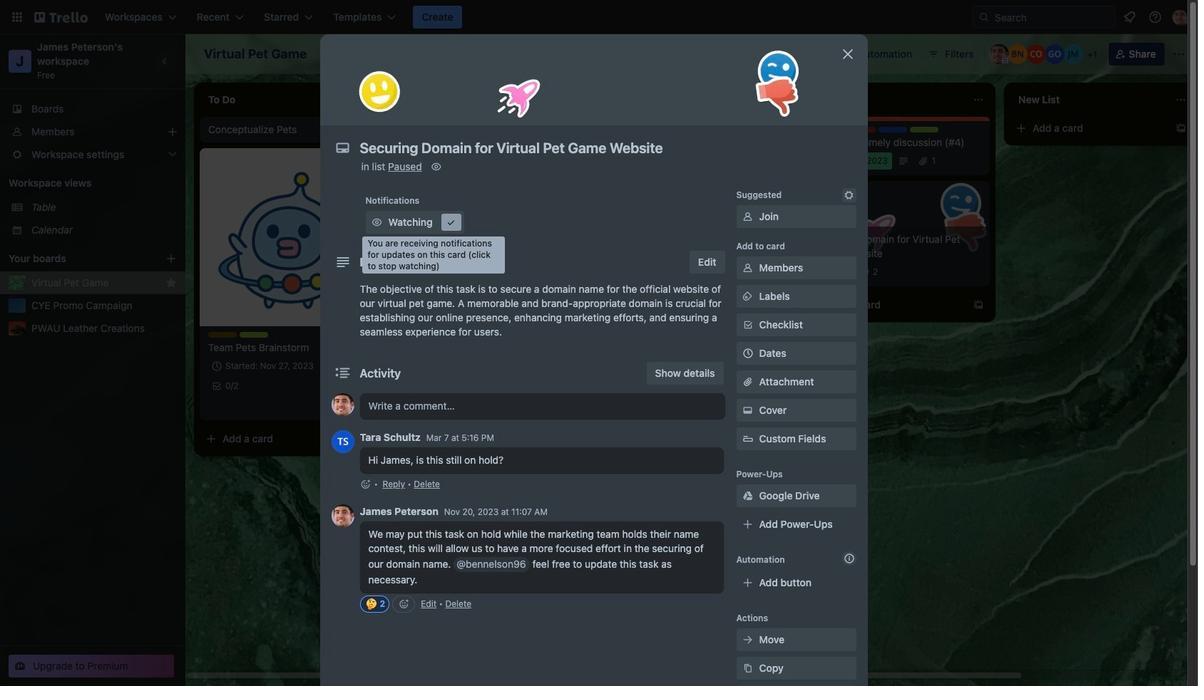 Task type: describe. For each thing, give the bounding box(es) containing it.
color: bold lime, title: "team task" element
[[240, 332, 268, 338]]

starred icon image
[[166, 278, 177, 289]]

0 notifications image
[[1121, 9, 1139, 26]]

color: blue, title: "fyi" element
[[879, 127, 907, 133]]

show menu image
[[1172, 47, 1186, 61]]

2 vertical spatial sm image
[[741, 662, 755, 676]]

jeremy miller (jeremymiller198) image
[[1064, 44, 1083, 64]]

search image
[[979, 11, 990, 23]]

star or unstar board image
[[323, 49, 334, 60]]

thumbsdown image
[[753, 71, 804, 123]]

create from template… image
[[365, 434, 377, 445]]

laugh image
[[753, 46, 804, 97]]

add reaction image
[[360, 478, 371, 492]]

rocketship image
[[492, 71, 543, 123]]

open information menu image
[[1149, 10, 1163, 24]]

0 horizontal spatial create from template… image
[[568, 123, 579, 134]]

color: red, title: "blocker" element
[[848, 127, 876, 133]]

0 vertical spatial sm image
[[370, 215, 384, 230]]

close dialog image
[[839, 46, 856, 63]]

workspace navigation collapse icon image
[[156, 51, 175, 71]]

gary orlando (garyorlando) image
[[1045, 44, 1065, 64]]

1 vertical spatial sm image
[[741, 261, 755, 275]]

1 horizontal spatial create from template… image
[[973, 300, 984, 311]]

Search field
[[973, 6, 1116, 29]]

color: bold lime, title: none image
[[910, 127, 939, 133]]

2 horizontal spatial create from template… image
[[1176, 123, 1187, 134]]

christina overa (christinaovera) image
[[1026, 44, 1046, 64]]



Task type: vqa. For each thing, say whether or not it's contained in the screenshot.
about
no



Task type: locate. For each thing, give the bounding box(es) containing it.
add board image
[[166, 253, 177, 265]]

james peterson (jamespeterson93) image right open information menu icon
[[1173, 9, 1190, 26]]

1 vertical spatial james peterson (jamespeterson93) image
[[331, 394, 354, 417]]

create from template… image
[[568, 123, 579, 134], [1176, 123, 1187, 134], [973, 300, 984, 311]]

color: yellow, title: none image
[[208, 332, 237, 338]]

james peterson (jamespeterson93) image
[[1173, 9, 1190, 26], [360, 398, 377, 415]]

tara schultz (taraschultz7) image
[[331, 431, 354, 454]]

sm image
[[370, 215, 384, 230], [741, 261, 755, 275], [741, 662, 755, 676]]

add reaction image
[[393, 596, 415, 614]]

0 horizontal spatial james peterson (jamespeterson93) image
[[360, 398, 377, 415]]

1 vertical spatial james peterson (jamespeterson93) image
[[360, 398, 377, 415]]

1 horizontal spatial james peterson (jamespeterson93) image
[[1173, 9, 1190, 26]]

Write a comment text field
[[360, 394, 725, 419]]

0 vertical spatial james peterson (jamespeterson93) image
[[1173, 9, 1190, 26]]

smile image
[[353, 66, 406, 118]]

None checkbox
[[816, 153, 892, 170]]

james peterson (jamespeterson93) image up create from template… icon
[[360, 398, 377, 415]]

None text field
[[353, 136, 824, 161]]

Board name text field
[[197, 43, 314, 66]]

your boards with 3 items element
[[9, 250, 144, 268]]

primary element
[[0, 0, 1199, 34]]

ben nelson (bennelson96) image
[[1008, 44, 1028, 64]]

james peterson (jamespeterson93) image
[[989, 44, 1009, 64], [331, 394, 354, 417], [331, 505, 354, 528]]

0 vertical spatial james peterson (jamespeterson93) image
[[989, 44, 1009, 64]]

2 vertical spatial james peterson (jamespeterson93) image
[[331, 505, 354, 528]]

sm image
[[429, 160, 444, 174], [842, 188, 856, 203], [741, 210, 755, 224], [444, 215, 458, 230], [741, 290, 755, 304], [741, 404, 755, 418], [741, 633, 755, 648]]



